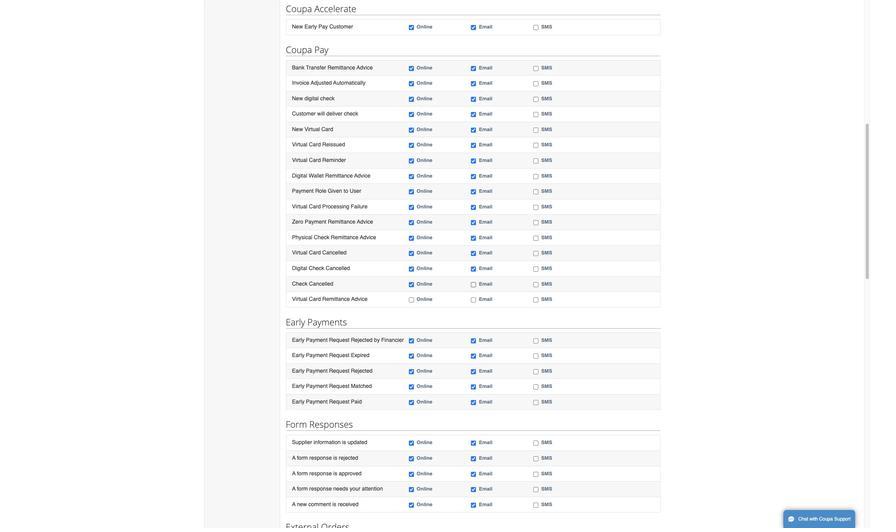Task type: describe. For each thing, give the bounding box(es) containing it.
bank
[[292, 64, 305, 71]]

early payment request rejected
[[292, 368, 373, 374]]

online for a form response needs your attention
[[417, 486, 433, 492]]

user
[[350, 188, 361, 194]]

online for a form response is rejected
[[417, 455, 433, 461]]

adjusted
[[311, 80, 332, 86]]

email for early payment request rejected by financier
[[479, 337, 493, 343]]

email for a new comment is received
[[479, 502, 493, 507]]

support
[[835, 517, 851, 522]]

new for new digital check
[[292, 95, 303, 101]]

chat with coupa support button
[[784, 510, 856, 528]]

sms for early payment request rejected
[[542, 368, 553, 374]]

1 vertical spatial check
[[344, 111, 358, 117]]

sms for zero payment remittance advice
[[542, 219, 553, 225]]

early for early payment request matched
[[292, 383, 305, 389]]

expired
[[351, 352, 370, 358]]

payment for early payment request expired
[[306, 352, 328, 358]]

virtual card cancelled
[[292, 250, 347, 256]]

sms for new early pay customer
[[542, 24, 553, 30]]

online for digital check cancelled
[[417, 265, 433, 271]]

digital for digital wallet remittance advice
[[292, 172, 307, 179]]

sms for virtual card processing failure
[[542, 204, 553, 210]]

payment for early payment request rejected by financier
[[306, 337, 328, 343]]

sms for digital wallet remittance advice
[[542, 173, 553, 179]]

physical check remittance advice
[[292, 234, 376, 240]]

online for early payment request rejected
[[417, 368, 433, 374]]

information
[[314, 439, 341, 446]]

a form response is rejected
[[292, 455, 358, 461]]

physical
[[292, 234, 313, 240]]

advice for bank transfer remittance advice
[[357, 64, 373, 71]]

email for a form response is rejected
[[479, 455, 493, 461]]

email for a form response needs your attention
[[479, 486, 493, 492]]

sms for check cancelled
[[542, 281, 553, 287]]

card for cancelled
[[309, 250, 321, 256]]

transfer
[[306, 64, 326, 71]]

form
[[286, 418, 307, 431]]

new for new early pay customer
[[292, 23, 303, 30]]

needs
[[334, 486, 348, 492]]

new for new virtual card
[[292, 126, 303, 132]]

advice for digital wallet remittance advice
[[354, 172, 371, 179]]

sms for virtual card cancelled
[[542, 250, 553, 256]]

early for early payment request paid
[[292, 399, 305, 405]]

virtual for virtual card cancelled
[[292, 250, 308, 256]]

a for a form response is approved
[[292, 470, 296, 477]]

email for early payment request expired
[[479, 353, 493, 358]]

new
[[297, 501, 307, 507]]

1 vertical spatial pay
[[315, 43, 329, 56]]

new virtual card
[[292, 126, 333, 132]]

sms for a form response is approved
[[542, 471, 553, 477]]

email for virtual card reissued
[[479, 142, 493, 148]]

request for early payment request matched
[[329, 383, 350, 389]]

online for early payment request matched
[[417, 384, 433, 389]]

wallet
[[309, 172, 324, 179]]

attention
[[362, 486, 383, 492]]

bank transfer remittance advice
[[292, 64, 373, 71]]

by
[[374, 337, 380, 343]]

virtual card processing failure
[[292, 203, 368, 210]]

0 horizontal spatial customer
[[292, 111, 316, 117]]

2 vertical spatial cancelled
[[309, 281, 334, 287]]

request for early payment request rejected by financier
[[329, 337, 350, 343]]

sms for physical check remittance advice
[[542, 235, 553, 240]]

online for customer will deliver check
[[417, 111, 433, 117]]

online for early payment request rejected by financier
[[417, 337, 433, 343]]

is for rejected
[[334, 455, 337, 461]]

early for early payment request rejected
[[292, 368, 305, 374]]

supplier information is updated
[[292, 439, 368, 446]]

online for supplier information is updated
[[417, 440, 433, 446]]

online for payment role given to user
[[417, 188, 433, 194]]

online for invoice adjusted automatically
[[417, 80, 433, 86]]

payment for early payment request matched
[[306, 383, 328, 389]]

chat with coupa support
[[799, 517, 851, 522]]

early for early payment request expired
[[292, 352, 305, 358]]

is for received
[[333, 501, 337, 507]]

card for reminder
[[309, 157, 321, 163]]

email for invoice adjusted automatically
[[479, 80, 493, 86]]

sms for virtual card remittance advice
[[542, 296, 553, 302]]

early payment request rejected by financier
[[292, 337, 404, 343]]

sms for bank transfer remittance advice
[[542, 65, 553, 71]]

sms for early payment request expired
[[542, 353, 553, 358]]

form responses
[[286, 418, 353, 431]]

remittance for payment
[[328, 219, 356, 225]]

given
[[328, 188, 342, 194]]

zero payment remittance advice
[[292, 219, 373, 225]]

matched
[[351, 383, 372, 389]]

online for new virtual card
[[417, 126, 433, 132]]

digital check cancelled
[[292, 265, 350, 271]]

rejected
[[339, 455, 358, 461]]

email for digital wallet remittance advice
[[479, 173, 493, 179]]

sms for early payment request rejected by financier
[[542, 337, 553, 343]]

email for virtual card cancelled
[[479, 250, 493, 256]]

online for new digital check
[[417, 96, 433, 101]]

coupa accelerate
[[286, 2, 357, 15]]

new early pay customer
[[292, 23, 353, 30]]

card for processing
[[309, 203, 321, 210]]

responses
[[309, 418, 353, 431]]

coupa pay
[[286, 43, 329, 56]]



Task type: vqa. For each thing, say whether or not it's contained in the screenshot.
'Sourcing'
no



Task type: locate. For each thing, give the bounding box(es) containing it.
payment down early payment request matched
[[306, 399, 328, 405]]

6 online from the top
[[417, 126, 433, 132]]

is for approved
[[334, 470, 337, 477]]

10 online from the top
[[417, 188, 433, 194]]

check right deliver
[[344, 111, 358, 117]]

online for early payment request paid
[[417, 399, 433, 405]]

1 form from the top
[[297, 455, 308, 461]]

11 email from the top
[[479, 204, 493, 210]]

response up comment
[[310, 486, 332, 492]]

online for new early pay customer
[[417, 24, 433, 30]]

digital up check cancelled
[[292, 265, 307, 271]]

online for virtual card processing failure
[[417, 204, 433, 210]]

check for physical
[[314, 234, 330, 240]]

14 online from the top
[[417, 250, 433, 256]]

card for reissued
[[309, 141, 321, 148]]

email
[[479, 24, 493, 30], [479, 65, 493, 71], [479, 80, 493, 86], [479, 96, 493, 101], [479, 111, 493, 117], [479, 126, 493, 132], [479, 142, 493, 148], [479, 157, 493, 163], [479, 173, 493, 179], [479, 188, 493, 194], [479, 204, 493, 210], [479, 219, 493, 225], [479, 235, 493, 240], [479, 250, 493, 256], [479, 265, 493, 271], [479, 281, 493, 287], [479, 296, 493, 302], [479, 337, 493, 343], [479, 353, 493, 358], [479, 368, 493, 374], [479, 384, 493, 389], [479, 399, 493, 405], [479, 440, 493, 446], [479, 455, 493, 461], [479, 471, 493, 477], [479, 486, 493, 492], [479, 502, 493, 507]]

response down the a form response is rejected on the left bottom of the page
[[310, 470, 332, 477]]

reminder
[[322, 157, 346, 163]]

0 vertical spatial rejected
[[351, 337, 373, 343]]

22 sms from the top
[[542, 399, 553, 405]]

16 online from the top
[[417, 281, 433, 287]]

a for a form response is rejected
[[292, 455, 296, 461]]

payment for early payment request paid
[[306, 399, 328, 405]]

7 online from the top
[[417, 142, 433, 148]]

coupa up 'new early pay customer'
[[286, 2, 312, 15]]

payments
[[308, 316, 347, 328]]

2 vertical spatial response
[[310, 486, 332, 492]]

early left payments
[[286, 316, 305, 328]]

digital left wallet
[[292, 172, 307, 179]]

early payments
[[286, 316, 347, 328]]

1 vertical spatial form
[[297, 470, 308, 477]]

response for approved
[[310, 470, 332, 477]]

advice
[[357, 64, 373, 71], [354, 172, 371, 179], [357, 219, 373, 225], [360, 234, 376, 240], [352, 296, 368, 302]]

1 vertical spatial rejected
[[351, 368, 373, 374]]

payment down early payments
[[306, 337, 328, 343]]

automatically
[[333, 80, 366, 86]]

3 a from the top
[[292, 486, 296, 492]]

digital wallet remittance advice
[[292, 172, 371, 179]]

coupa for coupa accelerate
[[286, 2, 312, 15]]

sms for virtual card reminder
[[542, 157, 553, 163]]

2 response from the top
[[310, 470, 332, 477]]

0 vertical spatial check
[[314, 234, 330, 240]]

virtual down virtual card reissued in the top left of the page
[[292, 157, 308, 163]]

24 online from the top
[[417, 455, 433, 461]]

response for your
[[310, 486, 332, 492]]

18 online from the top
[[417, 337, 433, 343]]

16 email from the top
[[479, 281, 493, 287]]

payment down early payment request expired
[[306, 368, 328, 374]]

0 vertical spatial cancelled
[[322, 250, 347, 256]]

sms for invoice adjusted automatically
[[542, 80, 553, 86]]

1 horizontal spatial customer
[[330, 23, 353, 30]]

check
[[314, 234, 330, 240], [309, 265, 324, 271], [292, 281, 308, 287]]

18 email from the top
[[479, 337, 493, 343]]

0 vertical spatial digital
[[292, 172, 307, 179]]

deliver
[[327, 111, 343, 117]]

cancelled
[[322, 250, 347, 256], [326, 265, 350, 271], [309, 281, 334, 287]]

2 email from the top
[[479, 65, 493, 71]]

15 sms from the top
[[542, 265, 553, 271]]

check down digital check cancelled
[[292, 281, 308, 287]]

request for early payment request paid
[[329, 399, 350, 405]]

payment left role at the left of the page
[[292, 188, 314, 194]]

early down early payments
[[292, 337, 305, 343]]

0 vertical spatial form
[[297, 455, 308, 461]]

updated
[[348, 439, 368, 446]]

advice for virtual card remittance advice
[[352, 296, 368, 302]]

2 form from the top
[[297, 470, 308, 477]]

rejected
[[351, 337, 373, 343], [351, 368, 373, 374]]

form up new
[[297, 486, 308, 492]]

21 sms from the top
[[542, 384, 553, 389]]

25 sms from the top
[[542, 471, 553, 477]]

19 email from the top
[[479, 353, 493, 358]]

with
[[810, 517, 818, 522]]

3 email from the top
[[479, 80, 493, 86]]

remittance down processing
[[328, 219, 356, 225]]

will
[[317, 111, 325, 117]]

virtual down 'new virtual card'
[[292, 141, 308, 148]]

21 email from the top
[[479, 384, 493, 389]]

26 online from the top
[[417, 486, 433, 492]]

to
[[344, 188, 348, 194]]

payment right zero
[[305, 219, 327, 225]]

2 vertical spatial check
[[292, 281, 308, 287]]

2 new from the top
[[292, 95, 303, 101]]

sms for new virtual card
[[542, 126, 553, 132]]

23 online from the top
[[417, 440, 433, 446]]

digital
[[292, 172, 307, 179], [292, 265, 307, 271]]

online
[[417, 24, 433, 30], [417, 65, 433, 71], [417, 80, 433, 86], [417, 96, 433, 101], [417, 111, 433, 117], [417, 126, 433, 132], [417, 142, 433, 148], [417, 157, 433, 163], [417, 173, 433, 179], [417, 188, 433, 194], [417, 204, 433, 210], [417, 219, 433, 225], [417, 235, 433, 240], [417, 250, 433, 256], [417, 265, 433, 271], [417, 281, 433, 287], [417, 296, 433, 302], [417, 337, 433, 343], [417, 353, 433, 358], [417, 368, 433, 374], [417, 384, 433, 389], [417, 399, 433, 405], [417, 440, 433, 446], [417, 455, 433, 461], [417, 471, 433, 477], [417, 486, 433, 492], [417, 502, 433, 507]]

new digital check
[[292, 95, 335, 101]]

card
[[322, 126, 333, 132], [309, 141, 321, 148], [309, 157, 321, 163], [309, 203, 321, 210], [309, 250, 321, 256], [309, 296, 321, 302]]

sms for customer will deliver check
[[542, 111, 553, 117]]

is left rejected in the bottom left of the page
[[334, 455, 337, 461]]

payment role given to user
[[292, 188, 361, 194]]

1 horizontal spatial check
[[344, 111, 358, 117]]

13 online from the top
[[417, 235, 433, 240]]

your
[[350, 486, 361, 492]]

card down check cancelled
[[309, 296, 321, 302]]

payment for early payment request rejected
[[306, 368, 328, 374]]

1 vertical spatial customer
[[292, 111, 316, 117]]

email for new virtual card
[[479, 126, 493, 132]]

virtual card remittance advice
[[292, 296, 368, 302]]

11 online from the top
[[417, 204, 433, 210]]

new
[[292, 23, 303, 30], [292, 95, 303, 101], [292, 126, 303, 132]]

pay down coupa accelerate
[[319, 23, 328, 30]]

sms for new digital check
[[542, 96, 553, 101]]

12 sms from the top
[[542, 219, 553, 225]]

customer
[[330, 23, 353, 30], [292, 111, 316, 117]]

virtual for virtual card reminder
[[292, 157, 308, 163]]

14 email from the top
[[479, 250, 493, 256]]

chat
[[799, 517, 809, 522]]

27 email from the top
[[479, 502, 493, 507]]

rejected up matched in the left of the page
[[351, 368, 373, 374]]

customer left will at the left top of page
[[292, 111, 316, 117]]

payment up early payment request rejected
[[306, 352, 328, 358]]

email for customer will deliver check
[[479, 111, 493, 117]]

1 vertical spatial coupa
[[286, 43, 312, 56]]

online for check cancelled
[[417, 281, 433, 287]]

sms for a form response is rejected
[[542, 455, 553, 461]]

cancelled down physical check remittance advice
[[322, 250, 347, 256]]

invoice adjusted automatically
[[292, 80, 366, 86]]

1 vertical spatial new
[[292, 95, 303, 101]]

17 email from the top
[[479, 296, 493, 302]]

0 vertical spatial pay
[[319, 23, 328, 30]]

9 email from the top
[[479, 173, 493, 179]]

3 response from the top
[[310, 486, 332, 492]]

3 sms from the top
[[542, 80, 553, 86]]

None checkbox
[[409, 25, 414, 30], [534, 66, 539, 71], [534, 81, 539, 86], [534, 97, 539, 102], [471, 112, 476, 117], [409, 128, 414, 133], [471, 128, 476, 133], [534, 128, 539, 133], [409, 143, 414, 148], [534, 143, 539, 148], [409, 159, 414, 164], [471, 159, 476, 164], [471, 174, 476, 179], [534, 174, 539, 179], [534, 220, 539, 225], [409, 236, 414, 241], [471, 236, 476, 241], [409, 251, 414, 256], [471, 251, 476, 256], [534, 251, 539, 256], [409, 267, 414, 272], [534, 267, 539, 272], [471, 282, 476, 287], [534, 282, 539, 287], [534, 298, 539, 303], [471, 338, 476, 343], [534, 338, 539, 343], [409, 354, 414, 359], [471, 354, 476, 359], [409, 369, 414, 374], [471, 369, 476, 374], [471, 385, 476, 390], [534, 385, 539, 390], [471, 441, 476, 446], [534, 441, 539, 446], [471, 456, 476, 461], [534, 456, 539, 461], [409, 472, 414, 477], [534, 472, 539, 477], [471, 487, 476, 492], [534, 487, 539, 492], [409, 503, 414, 508], [471, 503, 476, 508], [409, 25, 414, 30], [534, 66, 539, 71], [534, 81, 539, 86], [534, 97, 539, 102], [471, 112, 476, 117], [409, 128, 414, 133], [471, 128, 476, 133], [534, 128, 539, 133], [409, 143, 414, 148], [534, 143, 539, 148], [409, 159, 414, 164], [471, 159, 476, 164], [471, 174, 476, 179], [534, 174, 539, 179], [534, 220, 539, 225], [409, 236, 414, 241], [471, 236, 476, 241], [409, 251, 414, 256], [471, 251, 476, 256], [534, 251, 539, 256], [409, 267, 414, 272], [534, 267, 539, 272], [471, 282, 476, 287], [534, 282, 539, 287], [534, 298, 539, 303], [471, 338, 476, 343], [534, 338, 539, 343], [409, 354, 414, 359], [471, 354, 476, 359], [409, 369, 414, 374], [471, 369, 476, 374], [471, 385, 476, 390], [534, 385, 539, 390], [471, 441, 476, 446], [534, 441, 539, 446], [471, 456, 476, 461], [534, 456, 539, 461], [409, 472, 414, 477], [534, 472, 539, 477], [471, 487, 476, 492], [534, 487, 539, 492], [409, 503, 414, 508], [471, 503, 476, 508]]

8 online from the top
[[417, 157, 433, 163]]

early payment request paid
[[292, 399, 362, 405]]

9 online from the top
[[417, 173, 433, 179]]

response up a form response is approved
[[310, 455, 332, 461]]

a for a new comment is received
[[292, 501, 296, 507]]

None checkbox
[[471, 25, 476, 30], [534, 25, 539, 30], [409, 66, 414, 71], [471, 66, 476, 71], [409, 81, 414, 86], [471, 81, 476, 86], [409, 97, 414, 102], [471, 97, 476, 102], [409, 112, 414, 117], [534, 112, 539, 117], [471, 143, 476, 148], [534, 159, 539, 164], [409, 174, 414, 179], [409, 189, 414, 194], [471, 189, 476, 194], [534, 189, 539, 194], [409, 205, 414, 210], [471, 205, 476, 210], [534, 205, 539, 210], [409, 220, 414, 225], [471, 220, 476, 225], [534, 236, 539, 241], [471, 267, 476, 272], [409, 282, 414, 287], [409, 298, 414, 303], [471, 298, 476, 303], [409, 338, 414, 343], [534, 354, 539, 359], [534, 369, 539, 374], [409, 385, 414, 390], [409, 400, 414, 405], [471, 400, 476, 405], [534, 400, 539, 405], [409, 441, 414, 446], [409, 456, 414, 461], [471, 472, 476, 477], [409, 487, 414, 492], [534, 503, 539, 508], [471, 25, 476, 30], [534, 25, 539, 30], [409, 66, 414, 71], [471, 66, 476, 71], [409, 81, 414, 86], [471, 81, 476, 86], [409, 97, 414, 102], [471, 97, 476, 102], [409, 112, 414, 117], [534, 112, 539, 117], [471, 143, 476, 148], [534, 159, 539, 164], [409, 174, 414, 179], [409, 189, 414, 194], [471, 189, 476, 194], [534, 189, 539, 194], [409, 205, 414, 210], [471, 205, 476, 210], [534, 205, 539, 210], [409, 220, 414, 225], [471, 220, 476, 225], [534, 236, 539, 241], [471, 267, 476, 272], [409, 282, 414, 287], [409, 298, 414, 303], [471, 298, 476, 303], [409, 338, 414, 343], [534, 354, 539, 359], [534, 369, 539, 374], [409, 385, 414, 390], [409, 400, 414, 405], [471, 400, 476, 405], [534, 400, 539, 405], [409, 441, 414, 446], [409, 456, 414, 461], [471, 472, 476, 477], [409, 487, 414, 492], [534, 503, 539, 508]]

early down coupa accelerate
[[305, 23, 317, 30]]

card down 'new virtual card'
[[309, 141, 321, 148]]

24 email from the top
[[479, 455, 493, 461]]

request for early payment request expired
[[329, 352, 350, 358]]

online for virtual card reminder
[[417, 157, 433, 163]]

online for zero payment remittance advice
[[417, 219, 433, 225]]

sms for a new comment is received
[[542, 502, 553, 507]]

cancelled for virtual card cancelled
[[322, 250, 347, 256]]

check down invoice adjusted automatically on the top left
[[320, 95, 335, 101]]

2 digital from the top
[[292, 265, 307, 271]]

digital for digital check cancelled
[[292, 265, 307, 271]]

check for digital
[[309, 265, 324, 271]]

5 online from the top
[[417, 111, 433, 117]]

rejected for early payment request rejected by financier
[[351, 337, 373, 343]]

12 online from the top
[[417, 219, 433, 225]]

coupa up bank
[[286, 43, 312, 56]]

1 email from the top
[[479, 24, 493, 30]]

early
[[305, 23, 317, 30], [286, 316, 305, 328], [292, 337, 305, 343], [292, 352, 305, 358], [292, 368, 305, 374], [292, 383, 305, 389], [292, 399, 305, 405]]

6 sms from the top
[[542, 126, 553, 132]]

remittance for card
[[322, 296, 350, 302]]

email for a form response is approved
[[479, 471, 493, 477]]

2 vertical spatial coupa
[[820, 517, 834, 522]]

is left approved
[[334, 470, 337, 477]]

3 request from the top
[[329, 368, 350, 374]]

request down early payment request rejected
[[329, 383, 350, 389]]

26 email from the top
[[479, 486, 493, 492]]

card up wallet
[[309, 157, 321, 163]]

2 a from the top
[[292, 470, 296, 477]]

paid
[[351, 399, 362, 405]]

processing
[[322, 203, 350, 210]]

comment
[[309, 501, 331, 507]]

15 online from the top
[[417, 265, 433, 271]]

invoice
[[292, 80, 310, 86]]

reissued
[[322, 141, 345, 148]]

25 online from the top
[[417, 471, 433, 477]]

coupa for coupa pay
[[286, 43, 312, 56]]

is left received
[[333, 501, 337, 507]]

remittance up automatically
[[328, 64, 355, 71]]

6 email from the top
[[479, 126, 493, 132]]

23 email from the top
[[479, 440, 493, 446]]

3 online from the top
[[417, 80, 433, 86]]

request up early payment request rejected
[[329, 352, 350, 358]]

coupa right with
[[820, 517, 834, 522]]

form for a form response is rejected
[[297, 455, 308, 461]]

cancelled down the "virtual card cancelled"
[[326, 265, 350, 271]]

virtual for virtual card reissued
[[292, 141, 308, 148]]

22 email from the top
[[479, 399, 493, 405]]

7 email from the top
[[479, 142, 493, 148]]

request down early payment request matched
[[329, 399, 350, 405]]

advice for zero payment remittance advice
[[357, 219, 373, 225]]

online for virtual card remittance advice
[[417, 296, 433, 302]]

virtual down check cancelled
[[292, 296, 308, 302]]

sms for a form response needs your attention
[[542, 486, 553, 492]]

4 request from the top
[[329, 383, 350, 389]]

check
[[320, 95, 335, 101], [344, 111, 358, 117]]

0 horizontal spatial check
[[320, 95, 335, 101]]

early for early payment request rejected by financier
[[292, 337, 305, 343]]

coupa inside chat with coupa support button
[[820, 517, 834, 522]]

remittance up given
[[325, 172, 353, 179]]

zero
[[292, 219, 303, 225]]

remittance down zero payment remittance advice
[[331, 234, 359, 240]]

9 sms from the top
[[542, 173, 553, 179]]

0 vertical spatial customer
[[330, 23, 353, 30]]

early payment request matched
[[292, 383, 372, 389]]

digital
[[305, 95, 319, 101]]

1 vertical spatial check
[[309, 265, 324, 271]]

4 sms from the top
[[542, 96, 553, 101]]

received
[[338, 501, 359, 507]]

email for payment role given to user
[[479, 188, 493, 194]]

online for a form response is approved
[[417, 471, 433, 477]]

19 online from the top
[[417, 353, 433, 358]]

12 email from the top
[[479, 219, 493, 225]]

18 sms from the top
[[542, 337, 553, 343]]

email for early payment request matched
[[479, 384, 493, 389]]

approved
[[339, 470, 362, 477]]

26 sms from the top
[[542, 486, 553, 492]]

17 online from the top
[[417, 296, 433, 302]]

1 sms from the top
[[542, 24, 553, 30]]

16 sms from the top
[[542, 281, 553, 287]]

20 sms from the top
[[542, 368, 553, 374]]

cancelled down digital check cancelled
[[309, 281, 334, 287]]

20 online from the top
[[417, 368, 433, 374]]

sms for early payment request matched
[[542, 384, 553, 389]]

request for early payment request rejected
[[329, 368, 350, 374]]

8 email from the top
[[479, 157, 493, 163]]

1 vertical spatial cancelled
[[326, 265, 350, 271]]

22 online from the top
[[417, 399, 433, 405]]

3 form from the top
[[297, 486, 308, 492]]

15 email from the top
[[479, 265, 493, 271]]

27 sms from the top
[[542, 502, 553, 507]]

early for early payments
[[286, 316, 305, 328]]

sms for payment role given to user
[[542, 188, 553, 194]]

10 email from the top
[[479, 188, 493, 194]]

supplier
[[292, 439, 312, 446]]

4 email from the top
[[479, 96, 493, 101]]

remittance up payments
[[322, 296, 350, 302]]

remittance for wallet
[[325, 172, 353, 179]]

13 sms from the top
[[542, 235, 553, 240]]

email for bank transfer remittance advice
[[479, 65, 493, 71]]

check down the "virtual card cancelled"
[[309, 265, 324, 271]]

card down customer will deliver check
[[322, 126, 333, 132]]

request up early payment request expired
[[329, 337, 350, 343]]

0 vertical spatial response
[[310, 455, 332, 461]]

email for physical check remittance advice
[[479, 235, 493, 240]]

19 sms from the top
[[542, 353, 553, 358]]

13 email from the top
[[479, 235, 493, 240]]

5 email from the top
[[479, 111, 493, 117]]

27 online from the top
[[417, 502, 433, 507]]

virtual up virtual card reissued in the top left of the page
[[305, 126, 320, 132]]

2 rejected from the top
[[351, 368, 373, 374]]

online for virtual card reissued
[[417, 142, 433, 148]]

2 online from the top
[[417, 65, 433, 71]]

sms
[[542, 24, 553, 30], [542, 65, 553, 71], [542, 80, 553, 86], [542, 96, 553, 101], [542, 111, 553, 117], [542, 126, 553, 132], [542, 142, 553, 148], [542, 157, 553, 163], [542, 173, 553, 179], [542, 188, 553, 194], [542, 204, 553, 210], [542, 219, 553, 225], [542, 235, 553, 240], [542, 250, 553, 256], [542, 265, 553, 271], [542, 281, 553, 287], [542, 296, 553, 302], [542, 337, 553, 343], [542, 353, 553, 358], [542, 368, 553, 374], [542, 384, 553, 389], [542, 399, 553, 405], [542, 440, 553, 446], [542, 455, 553, 461], [542, 471, 553, 477], [542, 486, 553, 492], [542, 502, 553, 507]]

early up the form
[[292, 399, 305, 405]]

virtual card reissued
[[292, 141, 345, 148]]

2 vertical spatial new
[[292, 126, 303, 132]]

a
[[292, 455, 296, 461], [292, 470, 296, 477], [292, 486, 296, 492], [292, 501, 296, 507]]

card down role at the left of the page
[[309, 203, 321, 210]]

form down supplier
[[297, 455, 308, 461]]

online for a new comment is received
[[417, 502, 433, 507]]

1 rejected from the top
[[351, 337, 373, 343]]

new up coupa pay
[[292, 23, 303, 30]]

5 sms from the top
[[542, 111, 553, 117]]

a new comment is received
[[292, 501, 359, 507]]

a form response is approved
[[292, 470, 362, 477]]

early up early payment request paid
[[292, 383, 305, 389]]

online for bank transfer remittance advice
[[417, 65, 433, 71]]

advice for physical check remittance advice
[[360, 234, 376, 240]]

1 digital from the top
[[292, 172, 307, 179]]

2 sms from the top
[[542, 65, 553, 71]]

2 request from the top
[[329, 352, 350, 358]]

a for a form response needs your attention
[[292, 486, 296, 492]]

card up digital check cancelled
[[309, 250, 321, 256]]

email for early payment request paid
[[479, 399, 493, 405]]

request
[[329, 337, 350, 343], [329, 352, 350, 358], [329, 368, 350, 374], [329, 383, 350, 389], [329, 399, 350, 405]]

online for early payment request expired
[[417, 353, 433, 358]]

virtual up zero
[[292, 203, 308, 210]]

form down the a form response is rejected on the left bottom of the page
[[297, 470, 308, 477]]

2 vertical spatial form
[[297, 486, 308, 492]]

21 online from the top
[[417, 384, 433, 389]]

customer down accelerate on the top left
[[330, 23, 353, 30]]

early payment request expired
[[292, 352, 370, 358]]

payment for zero payment remittance advice
[[305, 219, 327, 225]]

customer will deliver check
[[292, 111, 358, 117]]

1 a from the top
[[292, 455, 296, 461]]

a form response needs your attention
[[292, 486, 383, 492]]

3 new from the top
[[292, 126, 303, 132]]

11 sms from the top
[[542, 204, 553, 210]]

coupa
[[286, 2, 312, 15], [286, 43, 312, 56], [820, 517, 834, 522]]

25 email from the top
[[479, 471, 493, 477]]

early up early payment request rejected
[[292, 352, 305, 358]]

email for virtual card reminder
[[479, 157, 493, 163]]

new left digital
[[292, 95, 303, 101]]

10 sms from the top
[[542, 188, 553, 194]]

remittance
[[328, 64, 355, 71], [325, 172, 353, 179], [328, 219, 356, 225], [331, 234, 359, 240], [322, 296, 350, 302]]

7 sms from the top
[[542, 142, 553, 148]]

remittance for check
[[331, 234, 359, 240]]

check up the "virtual card cancelled"
[[314, 234, 330, 240]]

virtual card reminder
[[292, 157, 346, 163]]

is
[[342, 439, 346, 446], [334, 455, 337, 461], [334, 470, 337, 477], [333, 501, 337, 507]]

5 request from the top
[[329, 399, 350, 405]]

virtual down physical
[[292, 250, 308, 256]]

email for supplier information is updated
[[479, 440, 493, 446]]

check cancelled
[[292, 281, 334, 287]]

is left updated at the left
[[342, 439, 346, 446]]

card for remittance
[[309, 296, 321, 302]]

1 vertical spatial digital
[[292, 265, 307, 271]]

4 online from the top
[[417, 96, 433, 101]]

23 sms from the top
[[542, 440, 553, 446]]

1 response from the top
[[310, 455, 332, 461]]

pay
[[319, 23, 328, 30], [315, 43, 329, 56]]

1 vertical spatial response
[[310, 470, 332, 477]]

role
[[315, 188, 327, 194]]

failure
[[351, 203, 368, 210]]

email for virtual card remittance advice
[[479, 296, 493, 302]]

online for digital wallet remittance advice
[[417, 173, 433, 179]]

4 a from the top
[[292, 501, 296, 507]]

payment up early payment request paid
[[306, 383, 328, 389]]

new up virtual card reissued in the top left of the page
[[292, 126, 303, 132]]

pay up the transfer
[[315, 43, 329, 56]]

financier
[[382, 337, 404, 343]]

virtual
[[305, 126, 320, 132], [292, 141, 308, 148], [292, 157, 308, 163], [292, 203, 308, 210], [292, 250, 308, 256], [292, 296, 308, 302]]

request up early payment request matched
[[329, 368, 350, 374]]

accelerate
[[315, 2, 357, 15]]

sms for virtual card reissued
[[542, 142, 553, 148]]

1 request from the top
[[329, 337, 350, 343]]

20 email from the top
[[479, 368, 493, 374]]

rejected for early payment request rejected
[[351, 368, 373, 374]]

early down early payment request expired
[[292, 368, 305, 374]]

payment
[[292, 188, 314, 194], [305, 219, 327, 225], [306, 337, 328, 343], [306, 352, 328, 358], [306, 368, 328, 374], [306, 383, 328, 389], [306, 399, 328, 405]]

rejected left by at the left bottom
[[351, 337, 373, 343]]

1 online from the top
[[417, 24, 433, 30]]

14 sms from the top
[[542, 250, 553, 256]]

0 vertical spatial check
[[320, 95, 335, 101]]

form
[[297, 455, 308, 461], [297, 470, 308, 477], [297, 486, 308, 492]]

response
[[310, 455, 332, 461], [310, 470, 332, 477], [310, 486, 332, 492]]

1 new from the top
[[292, 23, 303, 30]]

0 vertical spatial new
[[292, 23, 303, 30]]

0 vertical spatial coupa
[[286, 2, 312, 15]]



